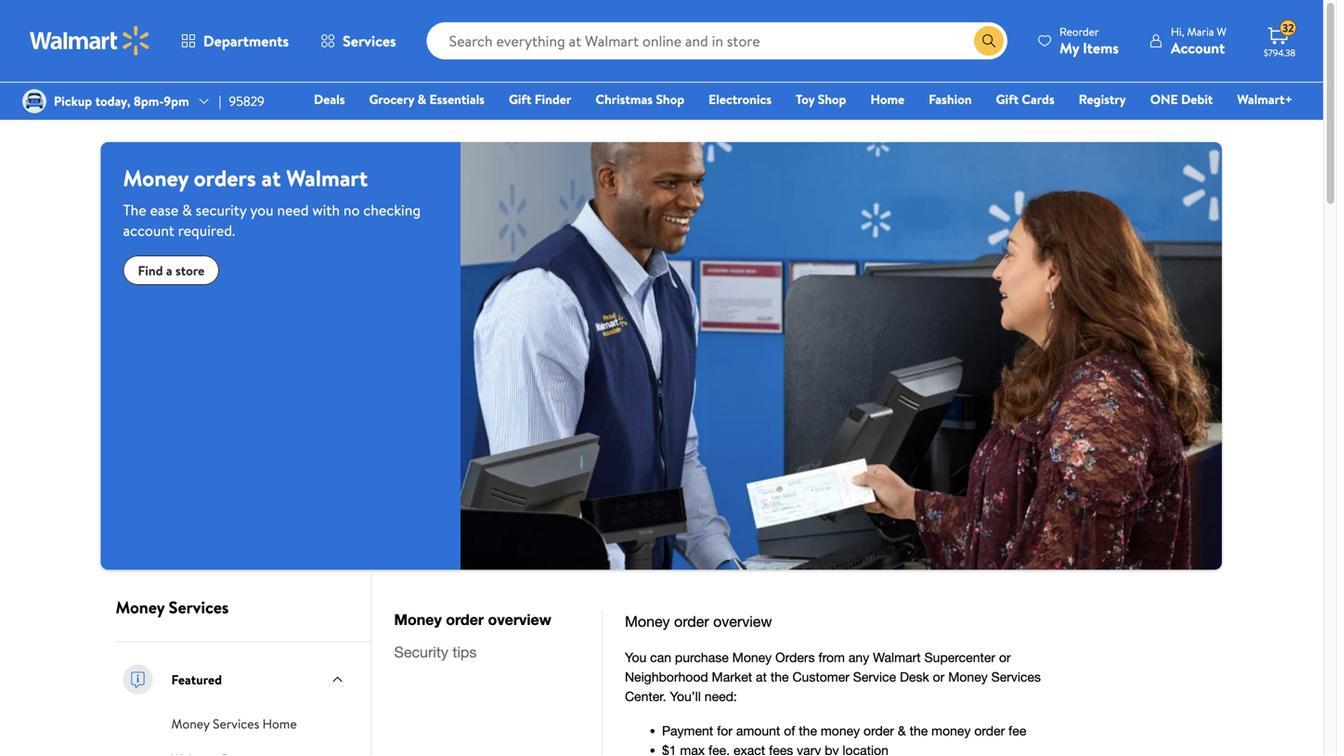 Task type: locate. For each thing, give the bounding box(es) containing it.
orders
[[194, 163, 256, 194]]

$794.38
[[1265, 46, 1296, 59]]

fashion
[[929, 90, 972, 108]]

one debit link
[[1143, 89, 1222, 109]]

fashion link
[[921, 89, 981, 109]]

2 vertical spatial services
[[213, 715, 259, 733]]

christmas shop
[[596, 90, 685, 108]]

0 horizontal spatial &
[[182, 200, 192, 220]]

1 vertical spatial services
[[169, 596, 229, 619]]

gift for gift cards
[[997, 90, 1019, 108]]

find a store
[[138, 261, 205, 279]]

home link
[[863, 89, 914, 109]]

|
[[219, 92, 222, 110]]

money up featured image
[[116, 596, 165, 619]]

debit
[[1182, 90, 1214, 108]]

1 horizontal spatial shop
[[818, 90, 847, 108]]

1 horizontal spatial gift
[[997, 90, 1019, 108]]

shop
[[656, 90, 685, 108], [818, 90, 847, 108]]

grocery & essentials link
[[361, 89, 493, 109]]

shop right the christmas
[[656, 90, 685, 108]]

required.
[[178, 220, 235, 241]]

gift for gift finder
[[509, 90, 532, 108]]

christmas
[[596, 90, 653, 108]]

services down featured
[[213, 715, 259, 733]]

home inside "money services home" link
[[263, 715, 297, 733]]

registry
[[1079, 90, 1127, 108]]

shop for christmas shop
[[656, 90, 685, 108]]

money
[[123, 163, 189, 194], [116, 596, 165, 619], [171, 715, 210, 733]]

services up featured
[[169, 596, 229, 619]]

gift finder
[[509, 90, 572, 108]]

1 vertical spatial home
[[263, 715, 297, 733]]

today,
[[95, 92, 131, 110]]

money orders at walmart the ease & security you need with no checking account required.
[[123, 163, 421, 241]]

home inside home link
[[871, 90, 905, 108]]

finder
[[535, 90, 572, 108]]

money for home
[[171, 715, 210, 733]]

& right grocery at the left of page
[[418, 90, 427, 108]]

0 vertical spatial home
[[871, 90, 905, 108]]

no
[[344, 200, 360, 220]]

gift
[[509, 90, 532, 108], [997, 90, 1019, 108]]

0 horizontal spatial shop
[[656, 90, 685, 108]]

1 vertical spatial &
[[182, 200, 192, 220]]

0 vertical spatial services
[[343, 31, 396, 51]]

money up 'ease'
[[123, 163, 189, 194]]

services
[[343, 31, 396, 51], [169, 596, 229, 619], [213, 715, 259, 733]]

0 horizontal spatial gift
[[509, 90, 532, 108]]

reorder my items
[[1060, 24, 1120, 58]]

1 horizontal spatial &
[[418, 90, 427, 108]]

security
[[196, 200, 247, 220]]

featured
[[171, 671, 222, 689]]

featured image
[[119, 661, 157, 698]]

2 vertical spatial money
[[171, 715, 210, 733]]

1 gift from the left
[[509, 90, 532, 108]]

& inside money orders at walmart the ease & security you need with no checking account required.
[[182, 200, 192, 220]]

gift inside gift finder link
[[509, 90, 532, 108]]

&
[[418, 90, 427, 108], [182, 200, 192, 220]]

items
[[1083, 38, 1120, 58]]

home
[[871, 90, 905, 108], [263, 715, 297, 733]]

shop inside toy shop link
[[818, 90, 847, 108]]

hi, maria w account
[[1172, 24, 1227, 58]]

 image
[[22, 89, 46, 113]]

one debit
[[1151, 90, 1214, 108]]

walmart image
[[30, 26, 151, 56]]

w
[[1217, 24, 1227, 39]]

departments button
[[165, 19, 305, 63]]

| 95829
[[219, 92, 265, 110]]

shop right toy
[[818, 90, 847, 108]]

store
[[176, 261, 205, 279]]

checking
[[364, 200, 421, 220]]

money inside money orders at walmart the ease & security you need with no checking account required.
[[123, 163, 189, 194]]

0 horizontal spatial home
[[263, 715, 297, 733]]

services up grocery at the left of page
[[343, 31, 396, 51]]

& right 'ease'
[[182, 200, 192, 220]]

2 gift from the left
[[997, 90, 1019, 108]]

0 vertical spatial &
[[418, 90, 427, 108]]

toy shop
[[796, 90, 847, 108]]

gift left finder
[[509, 90, 532, 108]]

0 vertical spatial money
[[123, 163, 189, 194]]

2 shop from the left
[[818, 90, 847, 108]]

pickup today, 8pm-9pm
[[54, 92, 189, 110]]

with
[[313, 200, 340, 220]]

1 horizontal spatial home
[[871, 90, 905, 108]]

shop inside christmas shop link
[[656, 90, 685, 108]]

grocery
[[369, 90, 415, 108]]

services for money services home
[[213, 715, 259, 733]]

money inside "money services home" link
[[171, 715, 210, 733]]

money down featured
[[171, 715, 210, 733]]

1 shop from the left
[[656, 90, 685, 108]]

gift inside 'gift cards' link
[[997, 90, 1019, 108]]

gift left cards
[[997, 90, 1019, 108]]



Task type: vqa. For each thing, say whether or not it's contained in the screenshot.
(4.6) 5624 REVIEWS
no



Task type: describe. For each thing, give the bounding box(es) containing it.
christmas shop link
[[588, 89, 693, 109]]

account
[[1172, 38, 1226, 58]]

gift cards
[[997, 90, 1055, 108]]

shop for toy shop
[[818, 90, 847, 108]]

money services home link
[[171, 713, 297, 734]]

toy
[[796, 90, 815, 108]]

walmart+
[[1238, 90, 1293, 108]]

Search search field
[[427, 22, 1008, 59]]

Walmart Site-Wide search field
[[427, 22, 1008, 59]]

essentials
[[430, 90, 485, 108]]

my
[[1060, 38, 1080, 58]]

walmart+ link
[[1230, 89, 1302, 109]]

registry link
[[1071, 89, 1135, 109]]

the
[[123, 200, 146, 220]]

at
[[262, 163, 281, 194]]

services inside popup button
[[343, 31, 396, 51]]

gift finder link
[[501, 89, 580, 109]]

electronics link
[[701, 89, 780, 109]]

95829
[[229, 92, 265, 110]]

one
[[1151, 90, 1179, 108]]

maria
[[1188, 24, 1215, 39]]

you
[[250, 200, 274, 220]]

electronics
[[709, 90, 772, 108]]

reorder
[[1060, 24, 1100, 39]]

1 vertical spatial money
[[116, 596, 165, 619]]

account
[[123, 220, 175, 241]]

find
[[138, 261, 163, 279]]

toy shop link
[[788, 89, 855, 109]]

9pm
[[164, 92, 189, 110]]

departments
[[203, 31, 289, 51]]

walmart
[[286, 163, 368, 194]]

deals link
[[306, 89, 354, 109]]

8pm-
[[134, 92, 164, 110]]

services for money services
[[169, 596, 229, 619]]

find a store link
[[123, 256, 219, 285]]

cards
[[1022, 90, 1055, 108]]

a
[[166, 261, 172, 279]]

gift cards link
[[988, 89, 1064, 109]]

deals
[[314, 90, 345, 108]]

hi,
[[1172, 24, 1185, 39]]

32
[[1283, 20, 1295, 36]]

money services
[[116, 596, 229, 619]]

ease
[[150, 200, 179, 220]]

money services home
[[171, 715, 297, 733]]

need
[[277, 200, 309, 220]]

pickup
[[54, 92, 92, 110]]

grocery & essentials
[[369, 90, 485, 108]]

services button
[[305, 19, 412, 63]]

search icon image
[[982, 33, 997, 48]]

money for at
[[123, 163, 189, 194]]



